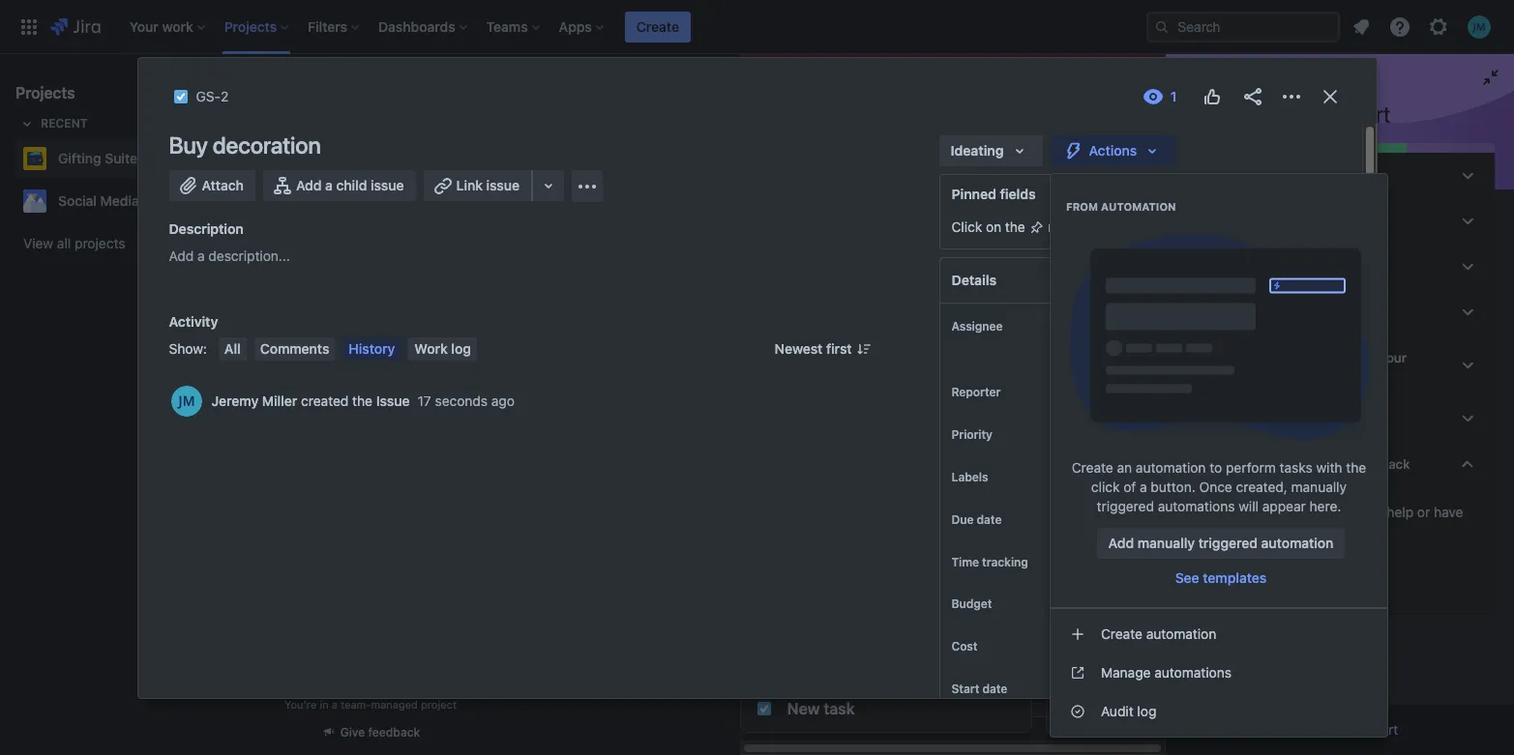 Task type: describe. For each thing, give the bounding box(es) containing it.
dismiss quickstart link
[[1282, 722, 1398, 738]]

history
[[349, 341, 395, 357]]

miller
[[262, 393, 297, 409]]

appear
[[1262, 498, 1306, 515]]

you're
[[285, 699, 317, 711]]

unassigned
[[1138, 319, 1211, 335]]

copy link to issue image
[[225, 88, 240, 104]]

have
[[1434, 504, 1463, 520]]

will
[[1239, 498, 1259, 515]]

17
[[418, 393, 431, 409]]

feedback inside button
[[368, 726, 420, 740]]

0
[[1133, 277, 1141, 293]]

newest
[[775, 341, 823, 357]]

or
[[1417, 504, 1430, 520]]

cost
[[952, 640, 978, 654]]

1 horizontal spatial triggered
[[1198, 535, 1258, 551]]

on
[[986, 219, 1001, 235]]

planning
[[1067, 279, 1125, 291]]

task image
[[173, 89, 188, 104]]

from
[[1066, 200, 1098, 213]]

add for add a description...
[[169, 248, 194, 264]]

0 vertical spatial quickstart
[[1289, 101, 1391, 128]]

link web pages and more image
[[537, 174, 560, 197]]

none for budget
[[1103, 596, 1136, 613]]

details
[[952, 272, 997, 288]]

label
[[1136, 219, 1166, 235]]

give feedback button
[[309, 717, 432, 749]]

all button
[[219, 338, 246, 361]]

managed
[[371, 699, 418, 711]]

the inside create an automation to perform tasks with the click of a button. once created, manually triggered automations will appear here.
[[1346, 460, 1366, 476]]

log for audit log
[[1137, 703, 1156, 720]]

create for create
[[636, 18, 679, 34]]

child
[[336, 177, 367, 193]]

cost pin to top. only you can see pinned fields. image
[[981, 640, 997, 655]]

link issue
[[456, 177, 520, 193]]

let
[[1210, 504, 1230, 520]]

issue
[[376, 393, 410, 409]]

social media launch link
[[15, 182, 718, 221]]

me inside 'guide me' button
[[1263, 564, 1283, 580]]

next to a field label to start pinning.
[[1044, 219, 1268, 235]]

gs-2 link
[[196, 85, 229, 108]]

issue inside "button"
[[486, 177, 520, 193]]

find help and give feedback
[[1239, 456, 1410, 472]]

description...
[[208, 248, 290, 264]]

comments
[[260, 341, 329, 357]]

gifting suite link
[[15, 139, 718, 178]]

due
[[952, 513, 974, 527]]

create button
[[625, 11, 691, 42]]

templates
[[1203, 570, 1267, 586]]

to down from
[[1079, 219, 1091, 235]]

manually inside create an automation to perform tasks with the click of a button. once created, manually triggered automations will appear here.
[[1291, 479, 1347, 495]]

find help and give feedback button
[[1185, 442, 1495, 487]]

forms link
[[1114, 112, 1162, 147]]

fields
[[1000, 186, 1036, 202]]

dismiss
[[1282, 722, 1330, 738]]

log for work log
[[451, 341, 471, 357]]

triggered inside create an automation to perform tasks with the click of a button. once created, manually triggered automations will appear here.
[[1097, 498, 1154, 515]]

manage automations
[[1101, 665, 1232, 681]]

to inside button
[[1148, 347, 1161, 364]]

assign to me
[[1103, 347, 1184, 364]]

link
[[456, 177, 483, 193]]

no time logged
[[1103, 557, 1198, 574]]

here.
[[1310, 498, 1341, 515]]

give
[[1325, 456, 1350, 472]]

view
[[23, 235, 53, 252]]

see
[[1175, 570, 1199, 586]]

medium
[[1138, 427, 1188, 443]]

show:
[[169, 341, 207, 357]]

task icon image
[[756, 701, 772, 717]]

share image
[[1241, 85, 1264, 108]]

click
[[952, 219, 982, 235]]

gs-
[[196, 88, 221, 104]]

if
[[1288, 504, 1296, 520]]

start
[[1186, 219, 1215, 235]]

primary element
[[12, 0, 1146, 54]]

seconds
[[435, 393, 488, 409]]

vote options: no one has voted for this issue yet. image
[[1200, 85, 1223, 108]]

date for start date
[[982, 682, 1007, 697]]

add app image
[[576, 175, 599, 198]]

budget
[[952, 597, 992, 612]]

gifting suite
[[58, 150, 137, 166]]

new task
[[787, 700, 855, 718]]

buy decoration
[[169, 132, 321, 159]]

need
[[1326, 504, 1357, 520]]

all
[[224, 341, 241, 357]]

2 none from the top
[[1103, 512, 1136, 528]]

projects
[[75, 235, 125, 252]]

once
[[1199, 479, 1232, 495]]

feedback.
[[1236, 523, 1298, 540]]

all
[[57, 235, 71, 252]]

menu bar inside 'buy decoration' dialog
[[215, 338, 481, 361]]

work log
[[414, 341, 471, 357]]

you're in a team-managed project
[[285, 699, 457, 711]]

newest first button
[[763, 338, 883, 361]]

social media launch
[[58, 193, 189, 209]]

collapse recent projects image
[[15, 112, 39, 135]]

budget pin to top. only you can see pinned fields. image
[[996, 597, 1011, 613]]

social
[[58, 193, 97, 209]]

0 horizontal spatial the
[[352, 393, 373, 409]]

me inside the assign to me button
[[1164, 347, 1184, 364]]

a left field
[[1095, 219, 1102, 235]]

in
[[320, 699, 329, 711]]

automation
[[1101, 200, 1176, 213]]

labels
[[952, 470, 988, 485]]

work log button
[[409, 338, 477, 361]]

create an automation to perform tasks with the click of a button. once created, manually triggered automations will appear here.
[[1072, 460, 1366, 515]]

gifting
[[58, 150, 101, 166]]

description
[[169, 221, 244, 237]]

priority
[[952, 428, 993, 442]]

automations inside create an automation to perform tasks with the click of a button. once created, manually triggered automations will appear here.
[[1158, 498, 1235, 515]]

time tracking
[[952, 555, 1028, 570]]



Task type: vqa. For each thing, say whether or not it's contained in the screenshot.
Work
yes



Task type: locate. For each thing, give the bounding box(es) containing it.
5 none from the top
[[1103, 681, 1136, 698]]

team-
[[341, 699, 371, 711]]

1 horizontal spatial any
[[1361, 504, 1383, 520]]

gs-2
[[196, 88, 229, 104]]

calendar
[[960, 121, 1017, 137]]

tab list containing list
[[753, 112, 1162, 162]]

1 horizontal spatial me
[[1263, 564, 1283, 580]]

new task button
[[741, 686, 1031, 732]]

date
[[977, 513, 1002, 527], [982, 682, 1007, 697]]

add a description...
[[169, 248, 290, 264]]

create banner
[[0, 0, 1514, 54]]

0 horizontal spatial feedback
[[368, 726, 420, 740]]

audit
[[1101, 703, 1134, 720]]

log inside button
[[451, 341, 471, 357]]

of
[[1123, 479, 1136, 495]]

a right rent in the right of the page
[[814, 328, 821, 344]]

0 vertical spatial the
[[1005, 219, 1025, 235]]

4 none from the top
[[1103, 639, 1136, 655]]

group
[[1051, 608, 1387, 737]]

issue inside button
[[371, 177, 404, 193]]

to up the once
[[1210, 460, 1222, 476]]

menu
[[1051, 174, 1387, 737]]

date for due date
[[977, 513, 1002, 527]]

3 none from the top
[[1103, 596, 1136, 613]]

issue right child
[[371, 177, 404, 193]]

add a child issue button
[[263, 170, 416, 201]]

0 horizontal spatial me
[[1164, 347, 1184, 364]]

1 vertical spatial log
[[1137, 703, 1156, 720]]

launch
[[143, 193, 189, 209]]

1 vertical spatial manually
[[1138, 535, 1195, 551]]

perform
[[1226, 460, 1276, 476]]

2 vertical spatial the
[[1346, 460, 1366, 476]]

0 vertical spatial automation
[[1136, 460, 1206, 476]]

add a child issue
[[296, 177, 404, 193]]

field
[[1106, 219, 1133, 235]]

Search field
[[1146, 11, 1340, 42]]

timeline
[[1041, 121, 1095, 137]]

add inside from automation group
[[1108, 535, 1134, 551]]

jira image
[[50, 15, 100, 38], [50, 15, 100, 38]]

menu containing create an automation to perform tasks with the click of a button. once created, manually triggered automations will appear here.
[[1051, 174, 1387, 737]]

0 vertical spatial triggered
[[1097, 498, 1154, 515]]

1 vertical spatial help
[[1387, 504, 1414, 520]]

0 vertical spatial automations
[[1158, 498, 1235, 515]]

priority pin to top. only you can see pinned fields. image
[[996, 428, 1012, 443]]

triggered down of
[[1097, 498, 1154, 515]]

issue right "link"
[[486, 177, 520, 193]]

created
[[301, 393, 349, 409]]

0 vertical spatial log
[[451, 341, 471, 357]]

0 vertical spatial any
[[1361, 504, 1383, 520]]

automations
[[1158, 498, 1235, 515], [1154, 665, 1232, 681]]

create for create an automation to perform tasks with the click of a button. once created, manually triggered automations will appear here.
[[1072, 460, 1113, 476]]

1 vertical spatial date
[[982, 682, 1007, 697]]

add
[[296, 177, 322, 193], [169, 248, 194, 264], [1108, 535, 1134, 551]]

0 horizontal spatial triggered
[[1097, 498, 1154, 515]]

help inside the let us know if you need any help or have any feedback.
[[1387, 504, 1414, 520]]

1 vertical spatial feedback
[[368, 726, 420, 740]]

2 vertical spatial automation
[[1146, 626, 1216, 642]]

task
[[824, 700, 855, 718]]

tracking
[[982, 555, 1028, 570]]

to right the assign
[[1148, 347, 1161, 364]]

0 horizontal spatial help
[[1269, 456, 1295, 472]]

search image
[[1154, 19, 1170, 34]]

create inside create an automation to perform tasks with the click of a button. once created, manually triggered automations will appear here.
[[1072, 460, 1113, 476]]

create inside create button
[[636, 18, 679, 34]]

0 vertical spatial me
[[1164, 347, 1184, 364]]

close image
[[1318, 85, 1341, 108]]

0 horizontal spatial add
[[169, 248, 194, 264]]

1 horizontal spatial issue
[[486, 177, 520, 193]]

next
[[1048, 219, 1075, 235]]

audit log link
[[1051, 693, 1387, 731]]

to inside create an automation to perform tasks with the click of a button. once created, manually triggered automations will appear here.
[[1210, 460, 1222, 476]]

add inside button
[[296, 177, 322, 193]]

automations down the once
[[1158, 498, 1235, 515]]

pinned
[[952, 186, 996, 202]]

know
[[1252, 504, 1285, 520]]

a inside button
[[325, 177, 333, 193]]

none down of
[[1103, 512, 1136, 528]]

1 vertical spatial automation
[[1261, 535, 1334, 551]]

quickstart right dismiss at the right of page
[[1334, 722, 1398, 738]]

newest first image
[[856, 342, 871, 357]]

a inside create an automation to perform tasks with the click of a button. once created, manually triggered automations will appear here.
[[1140, 479, 1147, 495]]

time tracking pin to top. only you can see pinned fields. image
[[1032, 555, 1048, 571]]

created,
[[1236, 479, 1288, 495]]

none down no
[[1103, 596, 1136, 613]]

audit log
[[1101, 703, 1156, 720]]

jeremy
[[211, 393, 259, 409]]

triggered
[[1097, 498, 1154, 515], [1198, 535, 1258, 551]]

me right guide
[[1263, 564, 1283, 580]]

2
[[221, 88, 229, 104]]

create
[[636, 18, 679, 34], [1072, 460, 1113, 476], [1101, 626, 1143, 642]]

a left child
[[325, 177, 333, 193]]

jeremy miller created the issue 17 seconds ago
[[211, 393, 515, 409]]

recent
[[41, 116, 88, 131]]

due date
[[952, 513, 1002, 527]]

add down description
[[169, 248, 194, 264]]

manually up logged
[[1138, 535, 1195, 551]]

any right need
[[1361, 504, 1383, 520]]

0 vertical spatial manually
[[1291, 479, 1347, 495]]

ago
[[491, 393, 515, 409]]

guide me
[[1222, 564, 1283, 580]]

none left button.
[[1103, 469, 1136, 486]]

comments button
[[254, 338, 335, 361]]

minimize image
[[1479, 66, 1502, 89]]

view all projects link
[[15, 226, 726, 261]]

automations inside "group"
[[1154, 665, 1232, 681]]

2 horizontal spatial add
[[1108, 535, 1134, 551]]

ideating
[[951, 142, 1004, 159]]

the
[[1005, 219, 1025, 235], [352, 393, 373, 409], [1346, 460, 1366, 476]]

buy decoration dialog
[[138, 58, 1376, 756]]

create for create automation
[[1101, 626, 1143, 642]]

0 horizontal spatial any
[[1210, 523, 1232, 540]]

help
[[1269, 456, 1295, 472], [1387, 504, 1414, 520]]

rent a studio
[[782, 328, 864, 344]]

automation up button.
[[1136, 460, 1206, 476]]

manage
[[1101, 665, 1151, 681]]

manually
[[1291, 479, 1347, 495], [1138, 535, 1195, 551]]

actions image
[[1279, 85, 1303, 108]]

automation inside create an automation to perform tasks with the click of a button. once created, manually triggered automations will appear here.
[[1136, 460, 1206, 476]]

log right audit
[[1137, 703, 1156, 720]]

date right due
[[977, 513, 1002, 527]]

menu bar containing all
[[215, 338, 481, 361]]

1 vertical spatial me
[[1263, 564, 1283, 580]]

1 none from the top
[[1103, 469, 1136, 486]]

2 issue from the left
[[486, 177, 520, 193]]

1 vertical spatial any
[[1210, 523, 1232, 540]]

new
[[787, 700, 820, 718]]

the left issue
[[352, 393, 373, 409]]

and
[[1299, 456, 1321, 472]]

log inside "group"
[[1137, 703, 1156, 720]]

a right in
[[332, 699, 338, 711]]

triggered up guide
[[1198, 535, 1258, 551]]

help inside dropdown button
[[1269, 456, 1295, 472]]

work
[[414, 341, 448, 357]]

1 vertical spatial the
[[352, 393, 373, 409]]

jeremy miller image
[[964, 169, 995, 200]]

add for add manually triggered automation
[[1108, 535, 1134, 551]]

none down manage on the bottom right of page
[[1103, 681, 1136, 698]]

progress bar
[[1185, 143, 1495, 153]]

studio
[[825, 328, 864, 344]]

details element
[[939, 257, 1342, 304]]

0 vertical spatial add
[[296, 177, 322, 193]]

add left child
[[296, 177, 322, 193]]

none
[[1103, 469, 1136, 486], [1103, 512, 1136, 528], [1103, 596, 1136, 613], [1103, 639, 1136, 655], [1103, 681, 1136, 698]]

start date pin to top. only you can see pinned fields. image
[[1027, 682, 1042, 698]]

assign to me button
[[1103, 346, 1322, 366]]

none for start date
[[1103, 681, 1136, 698]]

1 vertical spatial create
[[1072, 460, 1113, 476]]

buy
[[169, 132, 208, 159]]

create inside "group"
[[1101, 626, 1143, 642]]

a down description
[[197, 248, 205, 264]]

no
[[1103, 557, 1121, 574]]

give feedback
[[340, 726, 420, 740]]

pinned fields
[[952, 186, 1036, 202]]

1 issue from the left
[[371, 177, 404, 193]]

start date
[[952, 682, 1007, 697]]

0 horizontal spatial log
[[451, 341, 471, 357]]

issue
[[371, 177, 404, 193], [486, 177, 520, 193]]

any down let
[[1210, 523, 1232, 540]]

any
[[1361, 504, 1383, 520], [1210, 523, 1232, 540]]

help left or
[[1387, 504, 1414, 520]]

1 horizontal spatial manually
[[1291, 479, 1347, 495]]

none up manage on the bottom right of page
[[1103, 639, 1136, 655]]

actions button
[[1050, 135, 1176, 166]]

group containing create automation
[[1051, 608, 1387, 737]]

1 horizontal spatial add
[[296, 177, 322, 193]]

0 vertical spatial date
[[977, 513, 1002, 527]]

to left start
[[1170, 219, 1182, 235]]

feedback down managed
[[368, 726, 420, 740]]

dismiss quickstart
[[1282, 722, 1398, 738]]

2 horizontal spatial the
[[1346, 460, 1366, 476]]

0 vertical spatial create
[[636, 18, 679, 34]]

a right of
[[1140, 479, 1147, 495]]

click
[[1091, 479, 1120, 495]]

checked image
[[1201, 453, 1224, 476]]

1 horizontal spatial the
[[1005, 219, 1025, 235]]

add people image
[[1006, 173, 1029, 196]]

2 vertical spatial create
[[1101, 626, 1143, 642]]

me down unassigned
[[1164, 347, 1184, 364]]

1 horizontal spatial feedback
[[1353, 456, 1410, 472]]

1 vertical spatial add
[[169, 248, 194, 264]]

1 vertical spatial triggered
[[1198, 535, 1258, 551]]

help left and
[[1269, 456, 1295, 472]]

see templates link
[[1164, 563, 1278, 594]]

feedback inside dropdown button
[[1353, 456, 1410, 472]]

2 vertical spatial add
[[1108, 535, 1134, 551]]

1 horizontal spatial help
[[1387, 504, 1414, 520]]

the right on
[[1005, 219, 1025, 235]]

0 vertical spatial help
[[1269, 456, 1295, 472]]

feedback right the give
[[1353, 456, 1410, 472]]

automation down if
[[1261, 535, 1334, 551]]

find
[[1239, 456, 1266, 472]]

0 horizontal spatial manually
[[1138, 535, 1195, 551]]

from automation group
[[1051, 180, 1387, 602]]

manually up here.
[[1291, 479, 1347, 495]]

create automation
[[1101, 626, 1216, 642]]

actions
[[1089, 142, 1137, 159]]

1 vertical spatial quickstart
[[1334, 722, 1398, 738]]

forms
[[1118, 121, 1158, 137]]

automation up manage automations at right
[[1146, 626, 1216, 642]]

add for add a child issue
[[296, 177, 322, 193]]

the right the with
[[1346, 460, 1366, 476]]

log
[[451, 341, 471, 357], [1137, 703, 1156, 720]]

automations down the create automation link
[[1154, 665, 1232, 681]]

1 vertical spatial automations
[[1154, 665, 1232, 681]]

decoration
[[213, 132, 321, 159]]

date right start in the bottom right of the page
[[982, 682, 1007, 697]]

pinning.
[[1219, 219, 1268, 235]]

log right the work
[[451, 341, 471, 357]]

give
[[340, 726, 365, 740]]

0 vertical spatial feedback
[[1353, 456, 1410, 472]]

quickstart right share image
[[1289, 101, 1391, 128]]

1 horizontal spatial log
[[1137, 703, 1156, 720]]

none for cost
[[1103, 639, 1136, 655]]

logged
[[1155, 557, 1198, 574]]

0 horizontal spatial issue
[[371, 177, 404, 193]]

tab list
[[753, 112, 1162, 162]]

add up no
[[1108, 535, 1134, 551]]

menu bar
[[215, 338, 481, 361]]

automation inside "group"
[[1146, 626, 1216, 642]]



